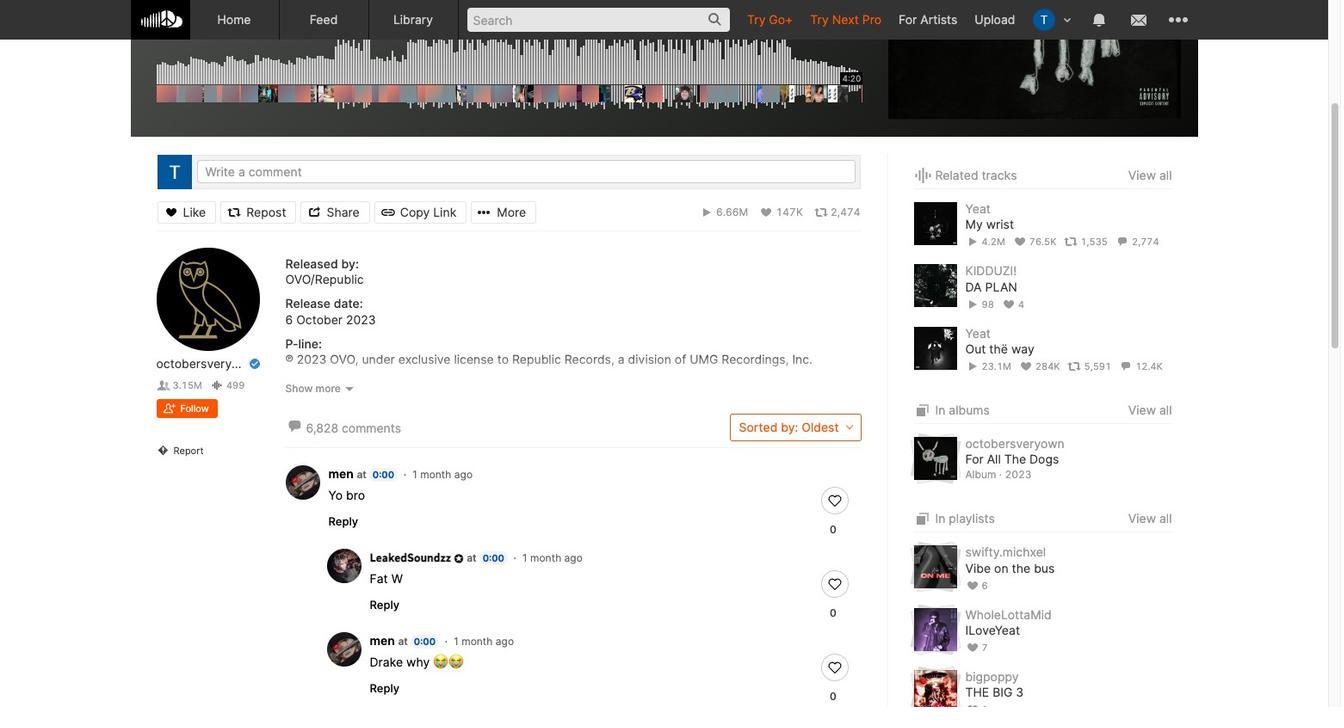 Task type: vqa. For each thing, say whether or not it's contained in the screenshot.
The Resources
no



Task type: locate. For each thing, give the bounding box(es) containing it.
0 vertical spatial in
[[936, 403, 946, 418]]

1 horizontal spatial ·
[[445, 635, 448, 648]]

da plan element
[[914, 265, 957, 308]]

2 vertical spatial 1
[[454, 635, 459, 648]]

1 vertical spatial for
[[966, 452, 984, 467]]

2 yeat from the top
[[966, 326, 991, 341]]

𝗟𝗲𝗮𝗸𝗲𝗱𝗦𝗼𝘂𝗻𝗱𝘇𝘇 ✪ at 0:00 · 1 month ago
[[370, 550, 583, 565]]

0 horizontal spatial men's avatar element
[[286, 466, 320, 500]]

1 horizontal spatial men's avatar element
[[327, 633, 361, 667]]

yeat link up my
[[966, 202, 991, 216]]

octobersveryown up 3.15m
[[156, 357, 256, 371]]

12.4k link
[[1120, 361, 1163, 373]]

0 horizontal spatial by:
[[342, 257, 359, 271]]

2023 inside octobersveryown for all the dogs album · 2023
[[1005, 468, 1032, 481]]

6 up p-
[[286, 312, 293, 327]]

artists
[[921, 12, 958, 27]]

men at 0:00 · 1 month ago up bro
[[329, 467, 473, 481]]

3 view all from the top
[[1129, 512, 1173, 526]]

men's avatar element
[[286, 466, 320, 500], [327, 633, 361, 667]]

1 vertical spatial 0:00
[[483, 553, 505, 565]]

kidduzi! da plan
[[966, 264, 1018, 294]]

1 vertical spatial 0:00 link
[[479, 552, 508, 566]]

0:00 link right ✪
[[479, 552, 508, 566]]

track stats element containing 23.1m
[[966, 358, 1173, 376]]

out thë way link
[[966, 342, 1035, 358]]

0:00 link down "comments"
[[369, 468, 398, 482]]

ago for drake why 😭😭
[[496, 635, 514, 648]]

0 vertical spatial octobersveryown
[[156, 357, 256, 371]]

2 horizontal spatial ago
[[565, 552, 583, 565]]

under
[[362, 352, 395, 367]]

1 horizontal spatial men link
[[370, 634, 395, 648]]

month
[[420, 468, 452, 481], [531, 552, 562, 565], [462, 635, 493, 648]]

1 vertical spatial reply link
[[370, 598, 400, 612]]

yeat link for my
[[966, 202, 991, 216]]

1 horizontal spatial 0:00 link
[[411, 635, 439, 649]]

date:
[[334, 297, 363, 311]]

1 vertical spatial view all
[[1129, 403, 1173, 418]]

track stats element containing 6.66m
[[537, 201, 861, 224]]

2 vertical spatial 0:00
[[414, 636, 436, 648]]

0 vertical spatial 6
[[286, 312, 293, 327]]

month for drake why 😭😭
[[462, 635, 493, 648]]

sorted by: oldest
[[739, 420, 839, 435]]

octobersveryown
[[156, 357, 256, 371], [966, 437, 1065, 451]]

reply down yo bro
[[329, 515, 358, 529]]

at right ✪
[[467, 552, 477, 565]]

for up album ·
[[966, 452, 984, 467]]

0:00 down "comments"
[[373, 469, 394, 481]]

yeat up out
[[966, 326, 991, 341]]

1 vertical spatial yeat link
[[966, 326, 991, 341]]

feed link
[[279, 0, 369, 40]]

in left albums on the bottom
[[936, 403, 946, 418]]

octobersveryown link up 3.15m
[[156, 357, 256, 372]]

1 horizontal spatial 0:00
[[414, 636, 436, 648]]

1 horizontal spatial for
[[966, 452, 984, 467]]

try left the next
[[811, 12, 829, 27]]

october
[[296, 312, 343, 327]]

repost button
[[221, 201, 297, 224]]

6 inside the release date: 6 october 2023
[[286, 312, 293, 327]]

0 horizontal spatial men link
[[329, 467, 354, 481]]

playlists
[[949, 512, 996, 527]]

499
[[226, 380, 245, 392]]

5,591 link
[[1068, 361, 1112, 373]]

2 vertical spatial ·
[[445, 635, 448, 648]]

thë
[[990, 342, 1009, 357]]

bigpoppy
[[966, 670, 1019, 685]]

None search field
[[459, 0, 739, 39]]

comments
[[342, 421, 401, 436]]

1 horizontal spatial by:
[[781, 420, 799, 435]]

1 horizontal spatial ago
[[496, 635, 514, 648]]

0 vertical spatial for
[[899, 12, 917, 27]]

view
[[1129, 168, 1157, 183], [1129, 403, 1157, 418], [1129, 512, 1157, 526]]

2 horizontal spatial at
[[467, 552, 477, 565]]

1 horizontal spatial month
[[462, 635, 493, 648]]

1 for yo bro
[[413, 468, 418, 481]]

reply link down yo bro
[[329, 515, 358, 529]]

at for yo bro
[[357, 468, 367, 481]]

2 try from the left
[[811, 12, 829, 27]]

reply for fat
[[370, 598, 400, 612]]

0 vertical spatial men's avatar element
[[286, 466, 320, 500]]

track stats element containing 98
[[966, 295, 1173, 314]]

follow button
[[156, 400, 218, 419]]

0 horizontal spatial at
[[357, 468, 367, 481]]

0:00 for yo bro
[[373, 469, 394, 481]]

2 vertical spatial month
[[462, 635, 493, 648]]

0:00 up why
[[414, 636, 436, 648]]

2 horizontal spatial 1
[[523, 552, 528, 565]]

in albums
[[936, 403, 990, 418]]

1 horizontal spatial 2023
[[346, 312, 376, 327]]

tara schultz's avatar element up "like" button
[[157, 155, 192, 189]]

1 vertical spatial 0
[[830, 607, 837, 620]]

0 vertical spatial yeat link
[[966, 202, 991, 216]]

0 horizontal spatial men
[[329, 467, 354, 481]]

6.66m
[[717, 205, 749, 218]]

2023 down line:
[[297, 352, 327, 367]]

0 vertical spatial all
[[1160, 168, 1173, 183]]

2 horizontal spatial 0:00
[[483, 553, 505, 565]]

1 set image from the top
[[914, 401, 932, 421]]

0:00 right ✪
[[483, 553, 505, 565]]

men's avatar element for drake why 😭😭
[[327, 633, 361, 667]]

by: up ovo/republic
[[342, 257, 359, 271]]

yo bro
[[329, 488, 365, 503]]

men up yo
[[329, 467, 354, 481]]

octobersveryown link up the
[[966, 437, 1065, 451]]

3 all from the top
[[1160, 512, 1173, 526]]

in for in playlists
[[936, 512, 946, 527]]

1 vertical spatial view
[[1129, 403, 1157, 418]]

4
[[1019, 299, 1025, 311]]

1 vertical spatial ·
[[514, 552, 517, 565]]

octobersveryown's avatar element
[[156, 248, 260, 351]]

2023
[[346, 312, 376, 327], [297, 352, 327, 367], [1005, 468, 1032, 481]]

try left go+
[[748, 12, 766, 27]]

0 vertical spatial 0:00 link
[[369, 468, 398, 482]]

in playlists
[[936, 512, 996, 527]]

3 0 from the top
[[830, 691, 837, 704]]

0 horizontal spatial octobersveryown
[[156, 357, 256, 371]]

6 down vibe
[[982, 580, 989, 592]]

for all the dogs element
[[914, 438, 957, 481]]

0 horizontal spatial 0:00 link
[[369, 468, 398, 482]]

2 horizontal spatial ·
[[514, 552, 517, 565]]

0 vertical spatial view
[[1129, 168, 1157, 183]]

2 set image from the top
[[914, 509, 932, 530]]

yeat inside yeat out thë way
[[966, 326, 991, 341]]

all
[[1160, 168, 1173, 183], [1160, 403, 1173, 418], [1160, 512, 1173, 526]]

2 vertical spatial 0
[[830, 691, 837, 704]]

0
[[830, 523, 837, 536], [830, 607, 837, 620], [830, 691, 837, 704]]

oldest
[[802, 420, 839, 435]]

0:00 inside 𝗟𝗲𝗮𝗸𝗲𝗱𝗦𝗼𝘂𝗻𝗱𝘇𝘇 ✪ at 0:00 · 1 month ago
[[483, 553, 505, 565]]

license
[[454, 352, 494, 367]]

reply link down fat w
[[370, 598, 400, 612]]

2 horizontal spatial month
[[531, 552, 562, 565]]

by: for sorted
[[781, 420, 799, 435]]

3
[[1017, 686, 1024, 700]]

1 vertical spatial men
[[370, 634, 395, 648]]

2 in from the top
[[936, 512, 946, 527]]

1 vertical spatial ago
[[565, 552, 583, 565]]

reply down "drake"
[[370, 682, 400, 696]]

0:00 link for w
[[479, 552, 508, 566]]

all for my wrist
[[1160, 168, 1173, 183]]

wrist
[[987, 217, 1015, 232]]

1 all from the top
[[1160, 168, 1173, 183]]

yeat inside yeat my wrist
[[966, 202, 991, 216]]

wholelottamid iloveyeat 7
[[966, 608, 1052, 655]]

men for drake
[[370, 634, 395, 648]]

sound image
[[914, 165, 932, 186]]

1 vertical spatial set image
[[914, 509, 932, 530]]

yeat link up out
[[966, 326, 991, 341]]

all
[[988, 452, 1001, 467]]

1 vertical spatial in
[[936, 512, 946, 527]]

0 horizontal spatial 1
[[413, 468, 418, 481]]

0 horizontal spatial for
[[899, 12, 917, 27]]

1 view all from the top
[[1129, 168, 1173, 183]]

men up "drake"
[[370, 634, 395, 648]]

at
[[357, 468, 367, 481], [467, 552, 477, 565], [398, 635, 408, 648]]

0:00
[[373, 469, 394, 481], [483, 553, 505, 565], [414, 636, 436, 648]]

284k
[[1036, 361, 1061, 373]]

1 view from the top
[[1129, 168, 1157, 183]]

0 vertical spatial men at 0:00 · 1 month ago
[[329, 467, 473, 481]]

2023 down the
[[1005, 468, 1032, 481]]

2,774
[[1133, 236, 1160, 248]]

2 vertical spatial all
[[1160, 512, 1173, 526]]

by: left oldest
[[781, 420, 799, 435]]

0 vertical spatial men
[[329, 467, 354, 481]]

link
[[433, 205, 457, 219]]

track stats element for kidduzi! da plan
[[966, 295, 1173, 314]]

0 vertical spatial reply
[[329, 515, 358, 529]]

more
[[497, 205, 526, 219]]

0 vertical spatial octobersveryown link
[[156, 357, 256, 372]]

2 0 from the top
[[830, 607, 837, 620]]

released
[[286, 257, 338, 271]]

0 for drake why 😭😭
[[830, 691, 837, 704]]

men link
[[329, 467, 354, 481], [370, 634, 395, 648]]

for inside octobersveryown for all the dogs album · 2023
[[966, 452, 984, 467]]

1 vertical spatial reply
[[370, 598, 400, 612]]

1 vertical spatial yeat
[[966, 326, 991, 341]]

0 horizontal spatial ·
[[404, 468, 407, 481]]

yeat link for out
[[966, 326, 991, 341]]

men for yo
[[329, 467, 354, 481]]

octobersveryown link
[[156, 357, 256, 372], [966, 437, 1065, 451]]

swifty.michxel
[[966, 545, 1047, 560]]

2 vertical spatial reply link
[[370, 682, 400, 696]]

reply down fat w
[[370, 598, 400, 612]]

1 for drake why 😭😭
[[454, 635, 459, 648]]

2 vertical spatial view
[[1129, 512, 1157, 526]]

in left playlists
[[936, 512, 946, 527]]

iloveyeat element
[[914, 609, 957, 652]]

yeat
[[966, 202, 991, 216], [966, 326, 991, 341]]

reply for yo
[[329, 515, 358, 529]]

yeat link
[[966, 202, 991, 216], [966, 326, 991, 341]]

octobersveryown up the
[[966, 437, 1065, 451]]

reply link down "drake"
[[370, 682, 400, 696]]

0 vertical spatial ago
[[455, 468, 473, 481]]

1 horizontal spatial at
[[398, 635, 408, 648]]

2,474 link
[[815, 205, 861, 219]]

track stats element for yeat out thë way
[[966, 358, 1173, 376]]

1 try from the left
[[748, 12, 766, 27]]

reply for drake
[[370, 682, 400, 696]]

tara schultz's avatar element right upload
[[1033, 9, 1056, 31]]

ovo/republic
[[286, 272, 364, 287]]

0 vertical spatial view all
[[1129, 168, 1173, 183]]

0 vertical spatial 0
[[830, 523, 837, 536]]

0 vertical spatial yeat
[[966, 202, 991, 216]]

for artists
[[899, 12, 958, 27]]

for all the dogs link
[[966, 452, 1060, 468]]

2 vertical spatial ago
[[496, 635, 514, 648]]

0 horizontal spatial 0:00
[[373, 469, 394, 481]]

set image left in playlists
[[914, 509, 932, 530]]

men's avatar element left "drake"
[[327, 633, 361, 667]]

by:
[[342, 257, 359, 271], [781, 420, 799, 435]]

1 yeat link from the top
[[966, 202, 991, 216]]

tracks
[[982, 168, 1018, 183]]

· for yo bro
[[404, 468, 407, 481]]

0 horizontal spatial month
[[420, 468, 452, 481]]

1 inside 𝗟𝗲𝗮𝗸𝗲𝗱𝗦𝗼𝘂𝗻𝗱𝘇𝘇 ✪ at 0:00 · 1 month ago
[[523, 552, 528, 565]]

2 vertical spatial reply
[[370, 682, 400, 696]]

home link
[[190, 0, 279, 40]]

2 vertical spatial 0:00 link
[[411, 635, 439, 649]]

track stats element
[[537, 201, 861, 224], [966, 233, 1173, 252], [966, 295, 1173, 314], [966, 358, 1173, 376]]

try for try next pro
[[811, 12, 829, 27]]

1 vertical spatial 2023
[[297, 352, 327, 367]]

inc.
[[793, 352, 813, 367]]

for left artists
[[899, 12, 917, 27]]

2 view from the top
[[1129, 403, 1157, 418]]

·
[[404, 468, 407, 481], [514, 552, 517, 565], [445, 635, 448, 648]]

0 vertical spatial 0:00
[[373, 469, 394, 481]]

by: for released
[[342, 257, 359, 271]]

499 link
[[210, 380, 245, 392]]

men's avatar element for yo bro
[[286, 466, 320, 500]]

men's avatar element left yo
[[286, 466, 320, 500]]

2023 inside the release date: 6 october 2023
[[346, 312, 376, 327]]

0 vertical spatial at
[[357, 468, 367, 481]]

men link up yo
[[329, 467, 354, 481]]

swifty.michxel link
[[966, 545, 1047, 560]]

1 0 from the top
[[830, 523, 837, 536]]

the
[[1012, 561, 1031, 576]]

0:00 link for bro
[[369, 468, 398, 482]]

1 horizontal spatial octobersveryown
[[966, 437, 1065, 451]]

0 vertical spatial men link
[[329, 467, 354, 481]]

at up 'drake why 😭😭'
[[398, 635, 408, 648]]

1 vertical spatial men's avatar element
[[327, 633, 361, 667]]

𝗟𝗲𝗮𝗸𝗲𝗱𝗦𝗼𝘂𝗻𝗱𝘇𝘇 ✪'s avatar element
[[327, 549, 361, 584]]

try
[[748, 12, 766, 27], [811, 12, 829, 27]]

3 view from the top
[[1129, 512, 1157, 526]]

men link up "drake"
[[370, 634, 395, 648]]

0 horizontal spatial 6
[[286, 312, 293, 327]]

set image
[[914, 401, 932, 421], [914, 509, 932, 530]]

all for vibe on the bus
[[1160, 512, 1173, 526]]

men at 0:00 · 1 month ago up 😭😭
[[370, 634, 514, 648]]

drake why 😭😭
[[370, 655, 464, 670]]

0 vertical spatial reply link
[[329, 515, 358, 529]]

0:00 link up why
[[411, 635, 439, 649]]

da
[[966, 280, 982, 294]]

set image left the in albums
[[914, 401, 932, 421]]

1 horizontal spatial men
[[370, 634, 395, 648]]

0 vertical spatial by:
[[342, 257, 359, 271]]

3.15m link
[[156, 380, 202, 392]]

2 horizontal spatial 0:00 link
[[479, 552, 508, 566]]

bro
[[346, 488, 365, 503]]

0 vertical spatial month
[[420, 468, 452, 481]]

2 yeat link from the top
[[966, 326, 991, 341]]

feed
[[310, 12, 338, 27]]

view all for my wrist
[[1129, 168, 1173, 183]]

0:00 for drake why 😭😭
[[414, 636, 436, 648]]

1 vertical spatial 6
[[982, 580, 989, 592]]

2 vertical spatial at
[[398, 635, 408, 648]]

share button
[[301, 201, 370, 224]]

show more link
[[286, 382, 862, 397]]

reply link
[[329, 515, 358, 529], [370, 598, 400, 612], [370, 682, 400, 696]]

1 in from the top
[[936, 403, 946, 418]]

1 vertical spatial all
[[1160, 403, 1173, 418]]

tara schultz's avatar element
[[1033, 9, 1056, 31], [157, 155, 192, 189]]

yeat up my
[[966, 202, 991, 216]]

0 vertical spatial 1
[[413, 468, 418, 481]]

report
[[174, 445, 204, 458]]

iloveyeat
[[966, 623, 1021, 638]]

by: inside released by: ovo/republic
[[342, 257, 359, 271]]

1 horizontal spatial octobersveryown link
[[966, 437, 1065, 451]]

at up bro
[[357, 468, 367, 481]]

1 vertical spatial by:
[[781, 420, 799, 435]]

1,535
[[1081, 236, 1108, 248]]

fat
[[370, 572, 388, 586]]

at inside 𝗟𝗲𝗮𝗸𝗲𝗱𝗦𝗼𝘂𝗻𝗱𝘇𝘇 ✪ at 0:00 · 1 month ago
[[467, 552, 477, 565]]

0 horizontal spatial tara schultz's avatar element
[[157, 155, 192, 189]]

1 vertical spatial men link
[[370, 634, 395, 648]]

1 horizontal spatial 6
[[982, 580, 989, 592]]

fat w
[[370, 572, 403, 586]]

men at 0:00 · 1 month ago for why
[[370, 634, 514, 648]]

0 horizontal spatial try
[[748, 12, 766, 27]]

6
[[286, 312, 293, 327], [982, 580, 989, 592]]

2023 down date:
[[346, 312, 376, 327]]

12.4k
[[1136, 361, 1163, 373]]

1 yeat from the top
[[966, 202, 991, 216]]

0 vertical spatial set image
[[914, 401, 932, 421]]

line:
[[298, 337, 322, 351]]

· inside 𝗟𝗲𝗮𝗸𝗲𝗱𝗦𝗼𝘂𝗻𝗱𝘇𝘇 ✪ at 0:00 · 1 month ago
[[514, 552, 517, 565]]

try go+
[[748, 12, 794, 27]]

bigpoppy the big 3
[[966, 670, 1024, 700]]

0 horizontal spatial ago
[[455, 468, 473, 481]]

like
[[183, 205, 206, 219]]

reply link for fat
[[370, 598, 400, 612]]

0:00 link
[[369, 468, 398, 482], [479, 552, 508, 566], [411, 635, 439, 649]]

1 vertical spatial octobersveryown
[[966, 437, 1065, 451]]

track stats element containing 4.2m
[[966, 233, 1173, 252]]



Task type: describe. For each thing, give the bounding box(es) containing it.
6,828
[[306, 421, 339, 436]]

republic
[[512, 352, 561, 367]]

yo
[[329, 488, 343, 503]]

drake - idgaf (feat. yeat) element
[[888, 0, 1181, 120]]

why
[[407, 655, 430, 670]]

the
[[966, 686, 990, 700]]

reply link for drake
[[370, 682, 400, 696]]

division
[[628, 352, 672, 367]]

0 for fat w
[[830, 607, 837, 620]]

a
[[618, 352, 625, 367]]

1,535 link
[[1065, 236, 1108, 248]]

follow
[[180, 403, 209, 415]]

set image for in albums
[[914, 401, 932, 421]]

drake
[[370, 655, 403, 670]]

on
[[995, 561, 1009, 576]]

swifty.michxel vibe on the bus 6
[[966, 545, 1055, 592]]

0 for yo bro
[[830, 523, 837, 536]]

men link for yo
[[329, 467, 354, 481]]

library
[[394, 12, 433, 27]]

view all for vibe on the bus
[[1129, 512, 1173, 526]]

3.15m
[[173, 380, 202, 392]]

exclusive
[[399, 352, 451, 367]]

yeat for out
[[966, 326, 991, 341]]

release date: 6 october 2023
[[286, 297, 376, 327]]

at for drake why 😭😭
[[398, 635, 408, 648]]

1 horizontal spatial tara schultz's avatar element
[[1033, 9, 1056, 31]]

my wrist element
[[914, 202, 957, 245]]

℗
[[286, 352, 294, 367]]

library link
[[369, 0, 459, 40]]

kidduzi!
[[966, 264, 1017, 279]]

released by: ovo/republic
[[286, 257, 364, 287]]

· for drake why 😭😭
[[445, 635, 448, 648]]

2 all from the top
[[1160, 403, 1173, 418]]

2 view all from the top
[[1129, 403, 1173, 418]]

0:00 link for why
[[411, 635, 439, 649]]

plan
[[986, 280, 1018, 294]]

4 link
[[1002, 299, 1025, 311]]

copy link button
[[374, 201, 467, 224]]

yeat for my
[[966, 202, 991, 216]]

big
[[993, 686, 1013, 700]]

wholelottamid
[[966, 608, 1052, 622]]

upload
[[975, 12, 1016, 27]]

ago for yo bro
[[455, 468, 473, 481]]

month for yo bro
[[420, 468, 452, 481]]

comment image
[[286, 419, 304, 437]]

vibe on the bus link
[[966, 561, 1055, 577]]

reply link for yo
[[329, 515, 358, 529]]

umg
[[690, 352, 719, 367]]

report link
[[156, 445, 260, 464]]

men at 0:00 · 1 month ago for bro
[[329, 467, 473, 481]]

my
[[966, 217, 983, 232]]

wholelottamid link
[[966, 608, 1052, 622]]

76.5k
[[1030, 236, 1057, 248]]

try next pro
[[811, 12, 882, 27]]

w
[[392, 572, 403, 586]]

6 link
[[966, 580, 989, 592]]

more button
[[471, 201, 537, 224]]

albums
[[949, 403, 990, 418]]

records,
[[565, 352, 615, 367]]

23.1m
[[982, 361, 1012, 373]]

the
[[1005, 452, 1027, 467]]

release
[[286, 297, 331, 311]]

octobersveryown for octobersveryown for all the dogs album · 2023
[[966, 437, 1065, 451]]

upload link
[[967, 0, 1025, 39]]

view for my wrist
[[1129, 168, 1157, 183]]

yeat my wrist
[[966, 202, 1015, 232]]

𝗟𝗲𝗮𝗸𝗲𝗱𝗦𝗼𝘂𝗻𝗱𝘇𝘇 ✪ link
[[370, 550, 464, 565]]

2,774 link
[[1116, 236, 1160, 248]]

ovo,
[[330, 352, 359, 367]]

147k link
[[760, 205, 803, 219]]

1 vertical spatial octobersveryown link
[[966, 437, 1065, 451]]

try for try go+
[[748, 12, 766, 27]]

octobersveryown for octobersveryown
[[156, 357, 256, 371]]

month inside 𝗟𝗲𝗮𝗸𝗲𝗱𝗦𝗼𝘂𝗻𝗱𝘇𝘇 ✪ at 0:00 · 1 month ago
[[531, 552, 562, 565]]

5,591
[[1085, 361, 1112, 373]]

show
[[286, 382, 313, 395]]

to
[[498, 352, 509, 367]]

0 horizontal spatial octobersveryown link
[[156, 357, 256, 372]]

for artists link
[[891, 0, 967, 39]]

4.2m
[[982, 236, 1006, 248]]

sorted
[[739, 420, 778, 435]]

Search search field
[[467, 8, 730, 32]]

recordings,
[[722, 352, 789, 367]]

like button
[[157, 201, 216, 224]]

set image for in playlists
[[914, 509, 932, 530]]

6 inside swifty.michxel vibe on the bus 6
[[982, 580, 989, 592]]

7 link
[[966, 643, 989, 655]]

Write a comment text field
[[197, 160, 856, 183]]

pro
[[863, 12, 882, 27]]

𝗟𝗲𝗮𝗸𝗲𝗱𝗦𝗼𝘂𝗻𝗱𝘇𝘇
[[370, 550, 451, 565]]

repost
[[246, 205, 286, 219]]

out thë way element
[[914, 327, 957, 370]]

men link for drake
[[370, 634, 395, 648]]

track stats element for yeat my wrist
[[966, 233, 1173, 252]]

copy
[[400, 205, 430, 219]]

2023 inside p-line: ℗ 2023 ovo, under exclusive license to republic records, a division of umg recordings, inc.
[[297, 352, 327, 367]]

284k link
[[1020, 361, 1061, 373]]

6,828 comments
[[306, 421, 401, 436]]

✪
[[454, 550, 464, 565]]

related tracks
[[936, 168, 1018, 183]]

home
[[217, 12, 251, 27]]

try go+ link
[[739, 0, 802, 39]]

vibe on the bus element
[[914, 546, 957, 589]]

in for in albums
[[936, 403, 946, 418]]

show more
[[286, 382, 341, 395]]

more
[[316, 382, 341, 395]]

bus
[[1035, 561, 1055, 576]]

ago inside 𝗟𝗲𝗮𝗸𝗲𝗱𝗦𝗼𝘂𝗻𝗱𝘇𝘇 ✪ at 0:00 · 1 month ago
[[565, 552, 583, 565]]

album ·
[[966, 468, 1003, 481]]

the big 3 element
[[914, 671, 957, 708]]

share
[[327, 205, 360, 219]]

vibe
[[966, 561, 991, 576]]

for inside for artists link
[[899, 12, 917, 27]]

view for vibe on the bus
[[1129, 512, 1157, 526]]

1 vertical spatial tara schultz's avatar element
[[157, 155, 192, 189]]



